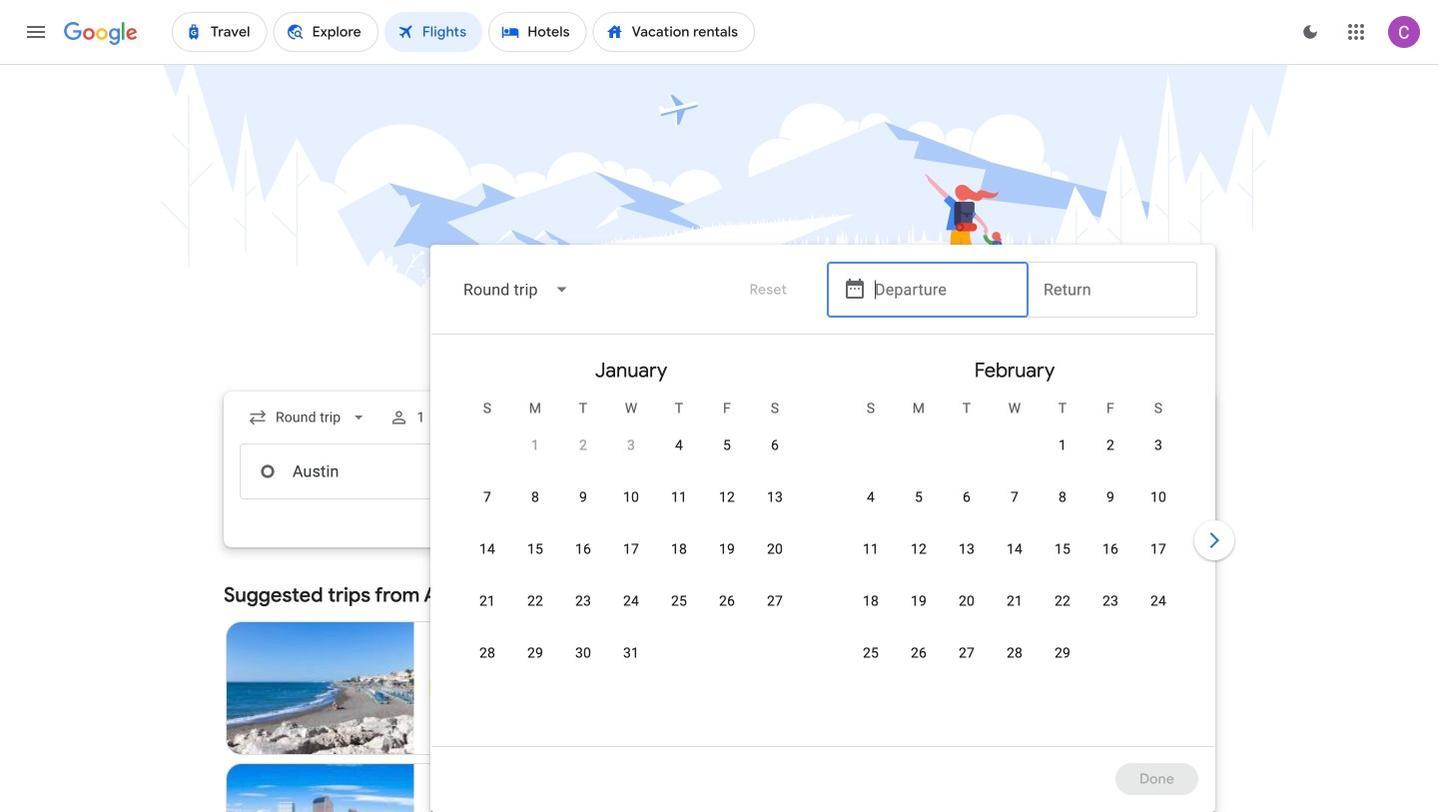 Task type: vqa. For each thing, say whether or not it's contained in the screenshot.
Sun, Jan 28 'element' at the left bottom of the page
yes



Task type: locate. For each thing, give the bounding box(es) containing it.
spirit image
[[430, 680, 446, 696]]

wed, jan 17 element
[[623, 540, 640, 560]]

sun, feb 4 element
[[867, 488, 875, 508]]

row up fri, feb 9 element
[[1039, 419, 1183, 484]]

None field
[[448, 266, 586, 314], [240, 400, 377, 436], [448, 266, 586, 314], [240, 400, 377, 436]]

Departure text field
[[875, 445, 1013, 499]]

wed, jan 10 element
[[623, 488, 640, 508]]

thu, feb 22 element
[[1055, 592, 1071, 612]]

sun, feb 25 element
[[863, 643, 879, 663]]

tue, jan 30 element
[[575, 643, 592, 663]]

row up wed, jan 17 "element"
[[464, 479, 799, 536]]

change appearance image
[[1287, 8, 1335, 56]]

1 row group from the left
[[440, 343, 823, 738]]

mon, feb 5 element
[[915, 488, 923, 508]]

row down tue, jan 23 element
[[464, 634, 655, 691]]

tue, feb 27 element
[[959, 643, 975, 663]]

sat, jan 6 element
[[771, 436, 779, 456]]

thu, jan 11 element
[[671, 488, 688, 508]]

row group
[[440, 343, 823, 738], [823, 343, 1207, 738]]

grid
[[440, 343, 1207, 758]]

thu, feb 29 element
[[1055, 643, 1071, 663]]

wed, feb 7 element
[[1011, 488, 1019, 508]]

next image
[[1191, 517, 1239, 565]]

wed, jan 31 element
[[623, 643, 640, 663]]

sat, jan 27 element
[[767, 592, 783, 612]]

wed, jan 24 element
[[623, 592, 640, 612]]

suggested trips from austin region
[[224, 572, 1215, 812]]

sun, jan 14 element
[[480, 540, 496, 560]]

wed, jan 3 element
[[627, 436, 636, 456]]

mon, feb 26 element
[[911, 643, 927, 663]]

sun, jan 21 element
[[480, 592, 496, 612]]

grid inside the flight search field
[[440, 343, 1207, 758]]

row up wed, jan 10 element
[[512, 419, 799, 484]]

tue, feb 20 element
[[959, 592, 975, 612]]

row
[[512, 419, 799, 484], [1039, 419, 1183, 484], [464, 479, 799, 536], [847, 479, 1183, 536], [464, 531, 799, 588], [847, 531, 1183, 588], [464, 583, 799, 639], [847, 583, 1183, 639], [464, 634, 655, 691], [847, 634, 1087, 691]]

tue, jan 23 element
[[575, 592, 592, 612]]

row up wed, feb 21 'element' on the bottom of page
[[847, 531, 1183, 588]]

tue, jan 2 element
[[580, 436, 588, 456]]

sat, feb 24 element
[[1151, 592, 1167, 612]]

row up wed, jan 24 element
[[464, 531, 799, 588]]

None text field
[[240, 444, 522, 500]]

tue, feb 6 element
[[963, 488, 971, 508]]

mon, jan 15 element
[[528, 540, 544, 560]]

tue, jan 9 element
[[580, 488, 588, 508]]

sun, feb 18 element
[[863, 592, 879, 612]]

row up the "wed, feb 28" element
[[847, 583, 1183, 639]]



Task type: describe. For each thing, give the bounding box(es) containing it.
mon, jan 1 element
[[532, 436, 540, 456]]

sat, feb 10 element
[[1151, 488, 1167, 508]]

sun, jan 7 element
[[484, 488, 492, 508]]

mon, feb 19 element
[[911, 592, 927, 612]]

sat, jan 20 element
[[767, 540, 783, 560]]

row down tue, feb 20 element
[[847, 634, 1087, 691]]

tue, feb 13 element
[[959, 540, 975, 560]]

Flight search field
[[208, 245, 1239, 812]]

fri, feb 16 element
[[1103, 540, 1119, 560]]

wed, feb 28 element
[[1007, 643, 1023, 663]]

Departure text field
[[875, 263, 1013, 317]]

main menu image
[[24, 20, 48, 44]]

wed, feb 21 element
[[1007, 592, 1023, 612]]

thu, jan 4 element
[[675, 436, 683, 456]]

mon, jan 29 element
[[528, 643, 544, 663]]

mon, feb 12 element
[[911, 540, 927, 560]]

sat, feb 3 element
[[1155, 436, 1163, 456]]

fri, feb 23 element
[[1103, 592, 1119, 612]]

mon, jan 8 element
[[532, 488, 540, 508]]

fri, jan 19 element
[[719, 540, 735, 560]]

thu, feb 15 element
[[1055, 540, 1071, 560]]

fri, feb 9 element
[[1107, 488, 1115, 508]]

sat, jan 13 element
[[767, 488, 783, 508]]

sun, jan 28 element
[[480, 643, 496, 663]]

thu, jan 25 element
[[671, 592, 688, 612]]

row up wed, jan 31 element
[[464, 583, 799, 639]]

row up wed, feb 14 element
[[847, 479, 1183, 536]]

2 row group from the left
[[823, 343, 1207, 738]]

tue, jan 16 element
[[575, 540, 592, 560]]

sun, feb 11 element
[[863, 540, 879, 560]]

sat, feb 17 element
[[1151, 540, 1167, 560]]

Return text field
[[1044, 263, 1182, 317]]

fri, jan 26 element
[[719, 592, 735, 612]]

Return text field
[[1044, 445, 1182, 499]]

thu, feb 8 element
[[1059, 488, 1067, 508]]

fri, jan 12 element
[[719, 488, 735, 508]]

thu, feb 1 element
[[1059, 436, 1067, 456]]

fri, jan 5 element
[[723, 436, 731, 456]]

fri, feb 2 element
[[1107, 436, 1115, 456]]

mon, jan 22 element
[[528, 592, 544, 612]]

wed, feb 14 element
[[1007, 540, 1023, 560]]

thu, jan 18 element
[[671, 540, 688, 560]]



